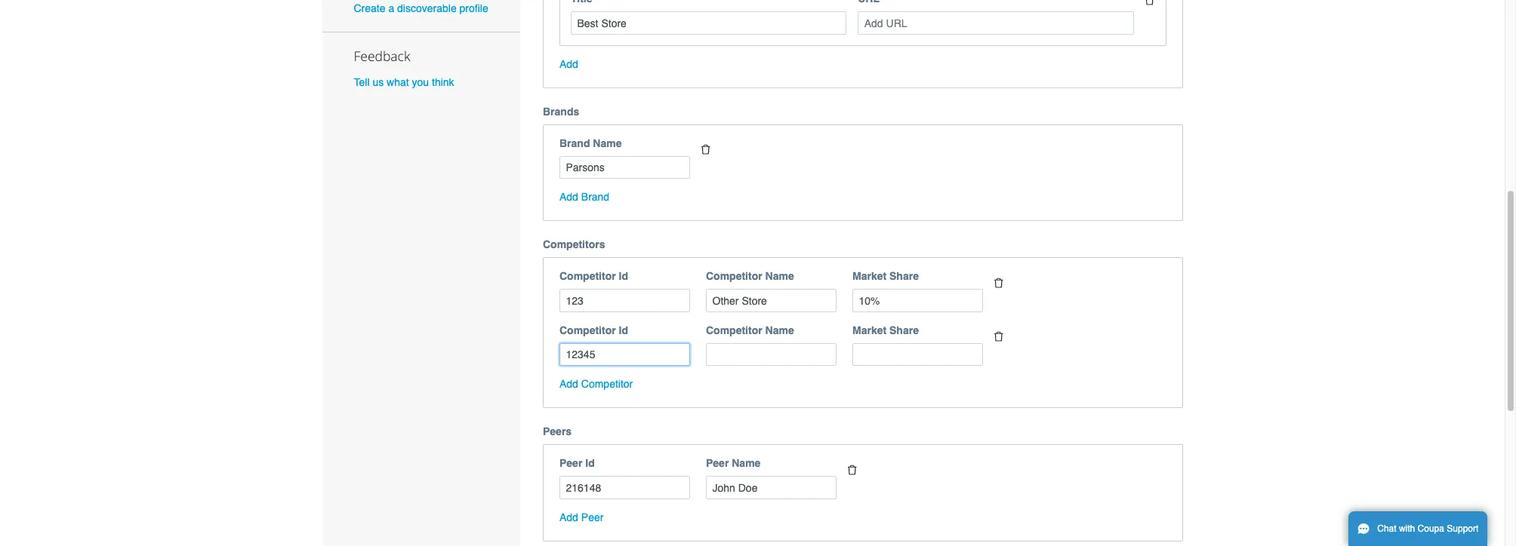 Task type: describe. For each thing, give the bounding box(es) containing it.
competitor inside "button"
[[581, 379, 633, 391]]

name for peer name text box
[[732, 458, 761, 470]]

peer inside button
[[581, 512, 604, 524]]

0 vertical spatial brand
[[560, 137, 590, 149]]

Competitor Id text field
[[560, 344, 690, 367]]

market share for market share text box corresponding to the competitor name text box corresponding to competitor id text field
[[853, 271, 919, 283]]

feedback
[[354, 47, 410, 65]]

competitor name text field for competitor id text field
[[706, 290, 837, 313]]

add peer
[[560, 512, 604, 524]]

market share text field for the competitor name text box corresponding to competitor id text box
[[853, 344, 983, 367]]

competitor name for the competitor name text box corresponding to competitor id text field
[[706, 271, 794, 283]]

id for competitor id text box
[[619, 325, 628, 337]]

add peer button
[[560, 510, 604, 526]]

name for the competitor name text box corresponding to competitor id text field
[[766, 271, 794, 283]]

create
[[354, 2, 386, 15]]

competitor name text field for competitor id text box
[[706, 344, 837, 367]]

competitors
[[543, 239, 605, 251]]

you
[[412, 76, 429, 89]]

a
[[389, 2, 394, 15]]

think
[[432, 76, 454, 89]]

name for the competitor name text box corresponding to competitor id text box
[[766, 325, 794, 337]]

peer for peer id
[[560, 458, 583, 470]]

tell
[[354, 76, 370, 89]]

coupa
[[1418, 524, 1445, 535]]

Peer Name text field
[[706, 477, 837, 500]]

Title text field
[[571, 12, 847, 35]]

name for 'brand name' text box at top
[[593, 137, 622, 149]]

add for competitors
[[560, 379, 579, 391]]

market for competitor id text box
[[853, 325, 887, 337]]

brand inside button
[[581, 191, 610, 203]]

tell us what you think button
[[354, 75, 454, 90]]

Brand Name text field
[[560, 156, 690, 179]]

add competitor
[[560, 379, 633, 391]]

add brand button
[[560, 190, 610, 205]]

chat with coupa support button
[[1349, 512, 1488, 547]]

brand name
[[560, 137, 622, 149]]

peers
[[543, 426, 572, 438]]



Task type: locate. For each thing, give the bounding box(es) containing it.
add for peers
[[560, 512, 579, 524]]

2 market from the top
[[853, 325, 887, 337]]

add competitor button
[[560, 377, 633, 392]]

chat with coupa support
[[1378, 524, 1479, 535]]

competitor
[[560, 271, 616, 283], [706, 271, 763, 283], [560, 325, 616, 337], [706, 325, 763, 337], [581, 379, 633, 391]]

3 add from the top
[[560, 379, 579, 391]]

competitor id for competitor id text field
[[560, 271, 628, 283]]

competitor id for competitor id text box
[[560, 325, 628, 337]]

add up the peers
[[560, 379, 579, 391]]

1 add from the top
[[560, 58, 579, 70]]

Competitor Id text field
[[560, 290, 690, 313]]

market share text field for the competitor name text box corresponding to competitor id text field
[[853, 290, 983, 313]]

competitor id
[[560, 271, 628, 283], [560, 325, 628, 337]]

2 add from the top
[[560, 191, 579, 203]]

Market Share text field
[[853, 290, 983, 313], [853, 344, 983, 367]]

Competitor Name text field
[[706, 290, 837, 313], [706, 344, 837, 367]]

0 vertical spatial competitor name
[[706, 271, 794, 283]]

peer name
[[706, 458, 761, 470]]

market
[[853, 271, 887, 283], [853, 325, 887, 337]]

URL text field
[[858, 12, 1134, 35]]

1 competitor name text field from the top
[[706, 290, 837, 313]]

peer for peer name
[[706, 458, 729, 470]]

peer up peer name text box
[[706, 458, 729, 470]]

add for brands
[[560, 191, 579, 203]]

what
[[387, 76, 409, 89]]

2 competitor name text field from the top
[[706, 344, 837, 367]]

1 market share text field from the top
[[853, 290, 983, 313]]

peer down the peers
[[560, 458, 583, 470]]

chat
[[1378, 524, 1397, 535]]

add inside button
[[560, 512, 579, 524]]

2 market share from the top
[[853, 325, 919, 337]]

add up competitors at left top
[[560, 191, 579, 203]]

id up competitor id text field
[[619, 271, 628, 283]]

id up competitor id text box
[[619, 325, 628, 337]]

competitor name
[[706, 271, 794, 283], [706, 325, 794, 337]]

competitor id down competitors at left top
[[560, 271, 628, 283]]

1 competitor name from the top
[[706, 271, 794, 283]]

2 share from the top
[[890, 325, 919, 337]]

Peer Id text field
[[560, 477, 690, 500]]

1 share from the top
[[890, 271, 919, 283]]

add down peer id
[[560, 512, 579, 524]]

peer
[[560, 458, 583, 470], [706, 458, 729, 470], [581, 512, 604, 524]]

add brand
[[560, 191, 610, 203]]

tell us what you think
[[354, 76, 454, 89]]

1 vertical spatial brand
[[581, 191, 610, 203]]

id
[[619, 271, 628, 283], [619, 325, 628, 337], [586, 458, 595, 470]]

1 vertical spatial competitor name text field
[[706, 344, 837, 367]]

brands
[[543, 106, 580, 118]]

market share for market share text box related to the competitor name text box corresponding to competitor id text box
[[853, 325, 919, 337]]

0 vertical spatial market share text field
[[853, 290, 983, 313]]

1 vertical spatial competitor name
[[706, 325, 794, 337]]

us
[[373, 76, 384, 89]]

0 vertical spatial competitor name text field
[[706, 290, 837, 313]]

share
[[890, 271, 919, 283], [890, 325, 919, 337]]

0 vertical spatial market
[[853, 271, 887, 283]]

support
[[1447, 524, 1479, 535]]

profile
[[460, 2, 488, 15]]

2 competitor id from the top
[[560, 325, 628, 337]]

1 market from the top
[[853, 271, 887, 283]]

4 add from the top
[[560, 512, 579, 524]]

1 vertical spatial share
[[890, 325, 919, 337]]

name
[[593, 137, 622, 149], [766, 271, 794, 283], [766, 325, 794, 337], [732, 458, 761, 470]]

1 market share from the top
[[853, 271, 919, 283]]

market for competitor id text field
[[853, 271, 887, 283]]

1 vertical spatial competitor id
[[560, 325, 628, 337]]

0 vertical spatial id
[[619, 271, 628, 283]]

2 competitor name from the top
[[706, 325, 794, 337]]

add
[[560, 58, 579, 70], [560, 191, 579, 203], [560, 379, 579, 391], [560, 512, 579, 524]]

competitor name for the competitor name text box corresponding to competitor id text box
[[706, 325, 794, 337]]

share for the competitor name text box corresponding to competitor id text field
[[890, 271, 919, 283]]

create a discoverable profile link
[[354, 2, 488, 15]]

1 vertical spatial id
[[619, 325, 628, 337]]

0 vertical spatial market share
[[853, 271, 919, 283]]

1 vertical spatial market share
[[853, 325, 919, 337]]

1 vertical spatial market
[[853, 325, 887, 337]]

discoverable
[[397, 2, 457, 15]]

2 market share text field from the top
[[853, 344, 983, 367]]

share for the competitor name text box corresponding to competitor id text box
[[890, 325, 919, 337]]

with
[[1400, 524, 1416, 535]]

peer down peer id 'text field'
[[581, 512, 604, 524]]

create a discoverable profile
[[354, 2, 488, 15]]

brand down brands
[[560, 137, 590, 149]]

2 vertical spatial id
[[586, 458, 595, 470]]

add inside "button"
[[560, 379, 579, 391]]

peer id
[[560, 458, 595, 470]]

market share
[[853, 271, 919, 283], [853, 325, 919, 337]]

1 competitor id from the top
[[560, 271, 628, 283]]

1 vertical spatial market share text field
[[853, 344, 983, 367]]

id for peer id 'text field'
[[586, 458, 595, 470]]

add inside button
[[560, 191, 579, 203]]

add up brands
[[560, 58, 579, 70]]

0 vertical spatial share
[[890, 271, 919, 283]]

add button
[[560, 57, 579, 72]]

id for competitor id text field
[[619, 271, 628, 283]]

competitor id up competitor id text box
[[560, 325, 628, 337]]

brand
[[560, 137, 590, 149], [581, 191, 610, 203]]

id up peer id 'text field'
[[586, 458, 595, 470]]

0 vertical spatial competitor id
[[560, 271, 628, 283]]

brand down 'brand name' text box at top
[[581, 191, 610, 203]]



Task type: vqa. For each thing, say whether or not it's contained in the screenshot.
Competitor Id
yes



